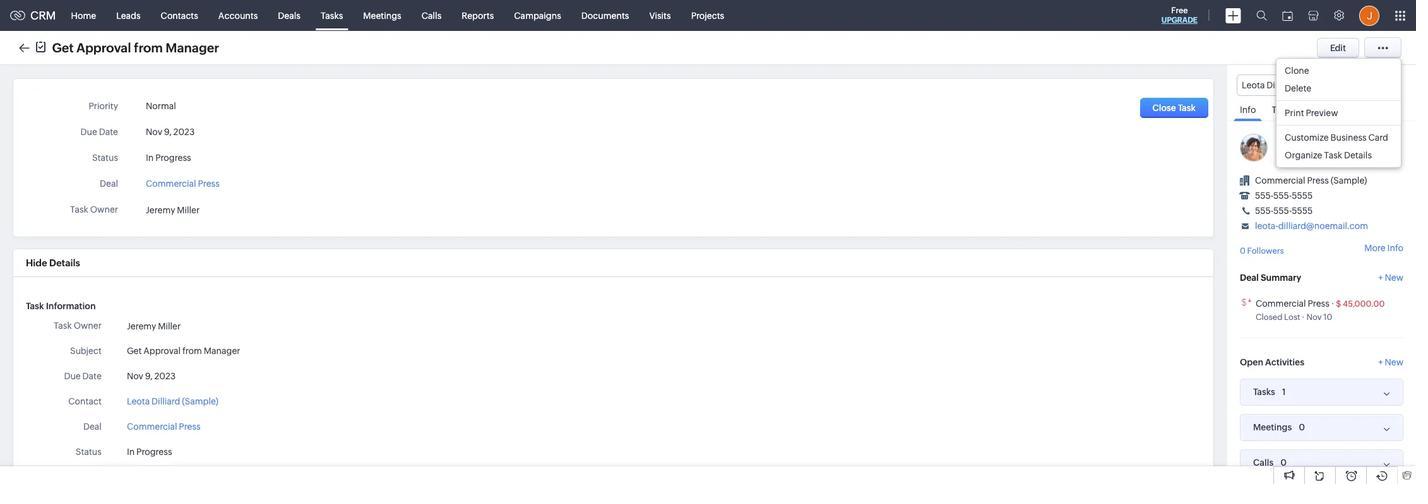Task type: locate. For each thing, give the bounding box(es) containing it.
1 horizontal spatial contact
[[1371, 135, 1402, 144]]

0 horizontal spatial leota
[[127, 397, 150, 407]]

dilliard
[[1302, 134, 1331, 144], [152, 397, 180, 407]]

1 horizontal spatial 9,
[[164, 127, 172, 137]]

0 vertical spatial info
[[1241, 105, 1257, 115]]

2 vertical spatial commercial press link
[[127, 421, 201, 434]]

more info
[[1365, 243, 1404, 254]]

0 vertical spatial get
[[52, 40, 74, 55]]

0 vertical spatial ·
[[1332, 299, 1335, 309]]

1 vertical spatial (sample)
[[1331, 176, 1368, 186]]

1 vertical spatial new
[[1386, 357, 1404, 367]]

deal for the topmost commercial press 'link'
[[100, 179, 118, 189]]

leads link
[[106, 0, 151, 31]]

0 vertical spatial new
[[1386, 273, 1404, 283]]

0 vertical spatial 9,
[[164, 127, 172, 137]]

status
[[92, 153, 118, 163], [76, 447, 102, 457]]

1 vertical spatial approval
[[144, 346, 181, 356]]

edit
[[1331, 43, 1347, 53]]

info inside 'link'
[[1241, 105, 1257, 115]]

free upgrade
[[1162, 6, 1198, 25]]

0 vertical spatial deal
[[100, 179, 118, 189]]

projects link
[[681, 0, 735, 31]]

1 vertical spatial ·
[[1303, 313, 1306, 322]]

0 vertical spatial status
[[92, 153, 118, 163]]

0 vertical spatial jeremy miller
[[146, 206, 200, 216]]

edit button
[[1318, 38, 1360, 58]]

0 vertical spatial approval
[[76, 40, 131, 55]]

commercial inside 'commercial press · $ 45,000.00 closed lost · nov 10'
[[1256, 299, 1307, 309]]

1 vertical spatial in
[[127, 447, 135, 457]]

due date down priority
[[81, 127, 118, 137]]

commercial press
[[146, 179, 220, 189], [127, 422, 201, 432]]

1 vertical spatial +
[[1379, 357, 1384, 367]]

1 + from the top
[[1379, 273, 1384, 283]]

info right 'more'
[[1388, 243, 1404, 254]]

reports
[[462, 10, 494, 21]]

2023
[[173, 127, 195, 137], [154, 371, 176, 382]]

reports link
[[452, 0, 504, 31]]

date down the subject
[[82, 371, 102, 382]]

0 vertical spatial (sample)
[[1332, 134, 1369, 144]]

contacts link
[[151, 0, 208, 31]]

2 5555 from the top
[[1293, 206, 1314, 216]]

nov left '10'
[[1307, 313, 1323, 322]]

commercial for the topmost commercial press 'link'
[[146, 179, 196, 189]]

0 horizontal spatial info
[[1241, 105, 1257, 115]]

0 horizontal spatial approval
[[76, 40, 131, 55]]

None button
[[1277, 150, 1343, 167]]

0 vertical spatial 5555
[[1293, 191, 1314, 201]]

+ down more info link
[[1379, 273, 1384, 283]]

1 vertical spatial + new
[[1379, 357, 1404, 367]]

1 vertical spatial task owner
[[54, 321, 102, 331]]

555-555-5555 up leota-
[[1256, 206, 1314, 216]]

1 horizontal spatial leota
[[1277, 134, 1300, 144]]

get right the subject
[[127, 346, 142, 356]]

0 horizontal spatial 9,
[[145, 371, 153, 382]]

555-
[[1256, 191, 1274, 201], [1274, 191, 1293, 201], [1256, 206, 1274, 216], [1274, 206, 1293, 216]]

from up "leota dilliard (sample)"
[[183, 346, 202, 356]]

more info link
[[1365, 243, 1404, 254]]

leota for leota dilliard (sample) contact
[[1277, 134, 1300, 144]]

1 vertical spatial leota
[[127, 397, 150, 407]]

2023 down "normal"
[[173, 127, 195, 137]]

1 vertical spatial dilliard
[[152, 397, 180, 407]]

0 vertical spatial in
[[146, 153, 154, 163]]

miller
[[177, 206, 200, 216], [158, 321, 181, 332]]

0 vertical spatial date
[[99, 127, 118, 137]]

1 vertical spatial info
[[1388, 243, 1404, 254]]

1 vertical spatial nov
[[1307, 313, 1323, 322]]

due down the subject
[[64, 371, 81, 382]]

45,000.00
[[1344, 299, 1386, 309]]

documents link
[[572, 0, 640, 31]]

due date down the subject
[[64, 371, 102, 382]]

·
[[1332, 299, 1335, 309], [1303, 313, 1306, 322]]

1 vertical spatial deal
[[1241, 273, 1260, 283]]

commercial for commercial press (sample) link on the right top
[[1256, 176, 1306, 186]]

(sample) for leota dilliard (sample) contact
[[1332, 134, 1369, 144]]

crm
[[30, 9, 56, 22]]

0 vertical spatial +
[[1379, 273, 1384, 283]]

0 horizontal spatial ·
[[1303, 313, 1306, 322]]

get approval from manager
[[52, 40, 219, 55], [127, 346, 240, 356]]

open activities
[[1241, 357, 1305, 367]]

555-555-5555 down "commercial press (sample)"
[[1256, 191, 1314, 201]]

nov down "normal"
[[146, 127, 162, 137]]

0 vertical spatial 555-555-5555
[[1256, 191, 1314, 201]]

0 horizontal spatial get
[[52, 40, 74, 55]]

5555 up leota-dilliard@noemail.com
[[1293, 206, 1314, 216]]

0 vertical spatial dilliard
[[1302, 134, 1331, 144]]

1 horizontal spatial from
[[183, 346, 202, 356]]

0
[[1241, 246, 1246, 256]]

1 horizontal spatial leota dilliard (sample) link
[[1277, 134, 1369, 144]]

0 vertical spatial commercial press link
[[146, 175, 220, 189]]

progress
[[155, 153, 191, 163], [136, 447, 172, 457]]

task
[[1179, 103, 1196, 113], [1325, 150, 1343, 160], [70, 205, 88, 215], [26, 301, 44, 311], [54, 321, 72, 331]]

hide details link
[[26, 258, 80, 268]]

555-555-5555
[[1256, 191, 1314, 201], [1256, 206, 1314, 216]]

· left the $
[[1332, 299, 1335, 309]]

organize task details
[[1286, 150, 1373, 160]]

1 horizontal spatial dilliard
[[1302, 134, 1331, 144]]

commercial press for the topmost commercial press 'link'
[[146, 179, 220, 189]]

accounts
[[218, 10, 258, 21]]

1 vertical spatial status
[[76, 447, 102, 457]]

(sample)
[[1332, 134, 1369, 144], [1331, 176, 1368, 186], [182, 397, 219, 407]]

progress down "leota dilliard (sample)"
[[136, 447, 172, 457]]

nov up "leota dilliard (sample)"
[[127, 371, 143, 382]]

in progress
[[146, 153, 191, 163], [127, 447, 172, 457]]

0 vertical spatial leota
[[1277, 134, 1300, 144]]

1 vertical spatial manager
[[204, 346, 240, 356]]

from
[[134, 40, 163, 55], [183, 346, 202, 356]]

1 vertical spatial details
[[49, 258, 80, 268]]

details down the business on the right
[[1345, 150, 1373, 160]]

manager
[[166, 40, 219, 55], [204, 346, 240, 356]]

in progress down "normal"
[[146, 153, 191, 163]]

0 vertical spatial commercial press
[[146, 179, 220, 189]]

details right the hide
[[49, 258, 80, 268]]

0 vertical spatial nov
[[146, 127, 162, 137]]

leota dilliard (sample)
[[127, 397, 219, 407]]

commercial press for the bottom commercial press 'link'
[[127, 422, 201, 432]]

1 horizontal spatial get
[[127, 346, 142, 356]]

1 horizontal spatial ·
[[1332, 299, 1335, 309]]

calendar image
[[1283, 10, 1294, 21]]

(sample) for leota dilliard (sample)
[[182, 397, 219, 407]]

press inside 'commercial press · $ 45,000.00 closed lost · nov 10'
[[1309, 299, 1330, 309]]

get approval from manager down leads link
[[52, 40, 219, 55]]

1 horizontal spatial details
[[1345, 150, 1373, 160]]

contact right the business on the right
[[1371, 135, 1402, 144]]

deal
[[100, 179, 118, 189], [1241, 273, 1260, 283], [83, 422, 102, 432]]

1 horizontal spatial info
[[1388, 243, 1404, 254]]

progress down "normal"
[[155, 153, 191, 163]]

conversations link
[[1317, 96, 1389, 121]]

in progress down "leota dilliard (sample)"
[[127, 447, 172, 457]]

summary
[[1261, 273, 1302, 283]]

9, down "normal"
[[164, 127, 172, 137]]

0 vertical spatial contact
[[1371, 135, 1402, 144]]

0 vertical spatial + new
[[1379, 273, 1404, 283]]

0 horizontal spatial dilliard
[[152, 397, 180, 407]]

in
[[146, 153, 154, 163], [127, 447, 135, 457]]

0 horizontal spatial nov
[[127, 371, 143, 382]]

1 vertical spatial 5555
[[1293, 206, 1314, 216]]

organize
[[1286, 150, 1323, 160]]

· right lost
[[1303, 313, 1306, 322]]

due date
[[81, 127, 118, 137], [64, 371, 102, 382]]

task owner
[[70, 205, 118, 215], [54, 321, 102, 331]]

5555
[[1293, 191, 1314, 201], [1293, 206, 1314, 216]]

get down "crm" on the left of the page
[[52, 40, 74, 55]]

task down 'task information' at bottom left
[[54, 321, 72, 331]]

commercial
[[1256, 176, 1306, 186], [146, 179, 196, 189], [1256, 299, 1307, 309], [127, 422, 177, 432]]

due down priority
[[81, 127, 97, 137]]

0 horizontal spatial in
[[127, 447, 135, 457]]

$
[[1337, 299, 1342, 309]]

1 vertical spatial 555-555-5555
[[1256, 206, 1314, 216]]

+ down 45,000.00
[[1379, 357, 1384, 367]]

0 horizontal spatial leota dilliard (sample) link
[[127, 395, 219, 409]]

2 vertical spatial (sample)
[[182, 397, 219, 407]]

dilliard for leota dilliard (sample)
[[152, 397, 180, 407]]

details
[[1345, 150, 1373, 160], [49, 258, 80, 268]]

1 vertical spatial commercial press
[[127, 422, 201, 432]]

due
[[81, 127, 97, 137], [64, 371, 81, 382]]

preview
[[1307, 108, 1339, 118]]

1 vertical spatial get approval from manager
[[127, 346, 240, 356]]

1 vertical spatial from
[[183, 346, 202, 356]]

2 555-555-5555 from the top
[[1256, 206, 1314, 216]]

0 vertical spatial in progress
[[146, 153, 191, 163]]

task up hide details link
[[70, 205, 88, 215]]

print
[[1286, 108, 1305, 118]]

2 horizontal spatial nov
[[1307, 313, 1323, 322]]

get approval from manager up "leota dilliard (sample)"
[[127, 346, 240, 356]]

0 vertical spatial nov 9, 2023
[[146, 127, 195, 137]]

deals link
[[268, 0, 311, 31]]

9, up "leota dilliard (sample)"
[[145, 371, 153, 382]]

date down priority
[[99, 127, 118, 137]]

print preview
[[1286, 108, 1339, 118]]

meetings
[[363, 10, 402, 21]]

leota
[[1277, 134, 1300, 144], [127, 397, 150, 407]]

1 vertical spatial miller
[[158, 321, 181, 332]]

timeline link
[[1266, 96, 1314, 121]]

2023 up "leota dilliard (sample)"
[[154, 371, 176, 382]]

approval up "leota dilliard (sample)"
[[144, 346, 181, 356]]

press for the bottom commercial press 'link'
[[179, 422, 201, 432]]

5555 down "commercial press (sample)"
[[1293, 191, 1314, 201]]

contact
[[1371, 135, 1402, 144], [68, 397, 102, 407]]

+
[[1379, 273, 1384, 283], [1379, 357, 1384, 367]]

info left timeline
[[1241, 105, 1257, 115]]

1 vertical spatial jeremy miller
[[127, 321, 181, 332]]

search element
[[1250, 0, 1275, 31]]

1 horizontal spatial nov
[[146, 127, 162, 137]]

nov 9, 2023 up "leota dilliard (sample)"
[[127, 371, 176, 382]]

approval
[[76, 40, 131, 55], [144, 346, 181, 356]]

get
[[52, 40, 74, 55], [127, 346, 142, 356]]

press for commercial press (sample) link on the right top
[[1308, 176, 1330, 186]]

2 + new from the top
[[1379, 357, 1404, 367]]

from down leads
[[134, 40, 163, 55]]

jeremy
[[146, 206, 175, 216], [127, 321, 156, 332]]

1 vertical spatial jeremy
[[127, 321, 156, 332]]

nov 9, 2023
[[146, 127, 195, 137], [127, 371, 176, 382]]

create menu element
[[1219, 0, 1250, 31]]

0 horizontal spatial from
[[134, 40, 163, 55]]

documents
[[582, 10, 629, 21]]

nov 9, 2023 down "normal"
[[146, 127, 195, 137]]

deal summary
[[1241, 273, 1302, 283]]

task down leota dilliard (sample) contact
[[1325, 150, 1343, 160]]

contact inside leota dilliard (sample) contact
[[1371, 135, 1402, 144]]

approval down home link
[[76, 40, 131, 55]]

press
[[1308, 176, 1330, 186], [198, 179, 220, 189], [1309, 299, 1330, 309], [179, 422, 201, 432]]

1 horizontal spatial approval
[[144, 346, 181, 356]]

1 vertical spatial get
[[127, 346, 142, 356]]

contact down the subject
[[68, 397, 102, 407]]

info link
[[1234, 96, 1263, 121]]

1 vertical spatial contact
[[68, 397, 102, 407]]

tasks link
[[311, 0, 353, 31]]



Task type: vqa. For each thing, say whether or not it's contained in the screenshot.
Miller
yes



Task type: describe. For each thing, give the bounding box(es) containing it.
commercial press · $ 45,000.00 closed lost · nov 10
[[1256, 299, 1386, 322]]

0 vertical spatial manager
[[166, 40, 219, 55]]

0 vertical spatial 2023
[[173, 127, 195, 137]]

open
[[1241, 357, 1264, 367]]

0 vertical spatial task owner
[[70, 205, 118, 215]]

(sample) for commercial press (sample)
[[1331, 176, 1368, 186]]

10
[[1324, 313, 1333, 322]]

1 vertical spatial due
[[64, 371, 81, 382]]

close
[[1153, 103, 1177, 113]]

0 horizontal spatial details
[[49, 258, 80, 268]]

leota-dilliard@noemail.com
[[1256, 221, 1369, 231]]

contacts
[[161, 10, 198, 21]]

free
[[1172, 6, 1189, 15]]

upgrade
[[1162, 16, 1198, 25]]

business
[[1331, 133, 1367, 143]]

lost
[[1285, 313, 1301, 322]]

hide details
[[26, 258, 80, 268]]

0 vertical spatial miller
[[177, 206, 200, 216]]

normal
[[146, 101, 176, 111]]

campaigns
[[514, 10, 561, 21]]

0 vertical spatial leota dilliard (sample) link
[[1277, 134, 1369, 144]]

0 vertical spatial owner
[[90, 205, 118, 215]]

2 vertical spatial nov
[[127, 371, 143, 382]]

2 + from the top
[[1379, 357, 1384, 367]]

0 horizontal spatial contact
[[68, 397, 102, 407]]

campaigns link
[[504, 0, 572, 31]]

1 vertical spatial leota dilliard (sample) link
[[127, 395, 219, 409]]

commercial for the bottom commercial press 'link'
[[127, 422, 177, 432]]

timeline
[[1273, 105, 1308, 115]]

0 followers
[[1241, 246, 1285, 256]]

leota-
[[1256, 221, 1279, 231]]

clone
[[1286, 66, 1310, 76]]

calls
[[422, 10, 442, 21]]

leota-dilliard@noemail.com link
[[1256, 221, 1369, 231]]

1 new from the top
[[1386, 273, 1404, 283]]

followers
[[1248, 246, 1285, 256]]

1 + new from the top
[[1379, 273, 1404, 283]]

closed
[[1256, 313, 1283, 322]]

1 vertical spatial 9,
[[145, 371, 153, 382]]

more
[[1365, 243, 1386, 254]]

2 new from the top
[[1386, 357, 1404, 367]]

home
[[71, 10, 96, 21]]

1 vertical spatial progress
[[136, 447, 172, 457]]

0 vertical spatial due
[[81, 127, 97, 137]]

1 horizontal spatial in
[[146, 153, 154, 163]]

card
[[1369, 133, 1389, 143]]

1 vertical spatial owner
[[74, 321, 102, 331]]

subject
[[70, 346, 102, 356]]

0 vertical spatial from
[[134, 40, 163, 55]]

home link
[[61, 0, 106, 31]]

visits link
[[640, 0, 681, 31]]

press for the topmost commercial press 'link'
[[198, 179, 220, 189]]

accounts link
[[208, 0, 268, 31]]

deals
[[278, 10, 301, 21]]

search image
[[1257, 10, 1268, 21]]

create menu image
[[1226, 8, 1242, 23]]

+ new link
[[1379, 273, 1404, 289]]

0 vertical spatial progress
[[155, 153, 191, 163]]

leads
[[116, 10, 141, 21]]

0 vertical spatial due date
[[81, 127, 118, 137]]

crm link
[[10, 9, 56, 22]]

task information
[[26, 301, 96, 311]]

task right close
[[1179, 103, 1196, 113]]

commercial press (sample) link
[[1256, 176, 1368, 186]]

1 vertical spatial nov 9, 2023
[[127, 371, 176, 382]]

deal for the bottom commercial press 'link'
[[83, 422, 102, 432]]

0 vertical spatial jeremy
[[146, 206, 175, 216]]

projects
[[692, 10, 725, 21]]

1 vertical spatial 2023
[[154, 371, 176, 382]]

calls link
[[412, 0, 452, 31]]

commercial press (sample)
[[1256, 176, 1368, 186]]

delete
[[1286, 83, 1312, 93]]

1 vertical spatial due date
[[64, 371, 102, 382]]

1 vertical spatial date
[[82, 371, 102, 382]]

1 vertical spatial in progress
[[127, 447, 172, 457]]

dilliard for leota dilliard (sample) contact
[[1302, 134, 1331, 144]]

conversations
[[1323, 105, 1382, 115]]

hide
[[26, 258, 47, 268]]

priority
[[89, 101, 118, 111]]

0 vertical spatial details
[[1345, 150, 1373, 160]]

close task link
[[1141, 98, 1209, 118]]

visits
[[650, 10, 671, 21]]

0 vertical spatial get approval from manager
[[52, 40, 219, 55]]

leota for leota dilliard (sample)
[[127, 397, 150, 407]]

customize business card
[[1286, 133, 1389, 143]]

task left "information"
[[26, 301, 44, 311]]

nov inside 'commercial press · $ 45,000.00 closed lost · nov 10'
[[1307, 313, 1323, 322]]

information
[[46, 301, 96, 311]]

leota dilliard (sample) contact
[[1277, 134, 1402, 144]]

meetings link
[[353, 0, 412, 31]]

1 5555 from the top
[[1293, 191, 1314, 201]]

activities
[[1266, 357, 1305, 367]]

close task
[[1153, 103, 1196, 113]]

tasks
[[321, 10, 343, 21]]

1 vertical spatial commercial press link
[[1256, 299, 1330, 309]]

1 555-555-5555 from the top
[[1256, 191, 1314, 201]]

dilliard@noemail.com
[[1279, 221, 1369, 231]]

customize
[[1286, 133, 1330, 143]]



